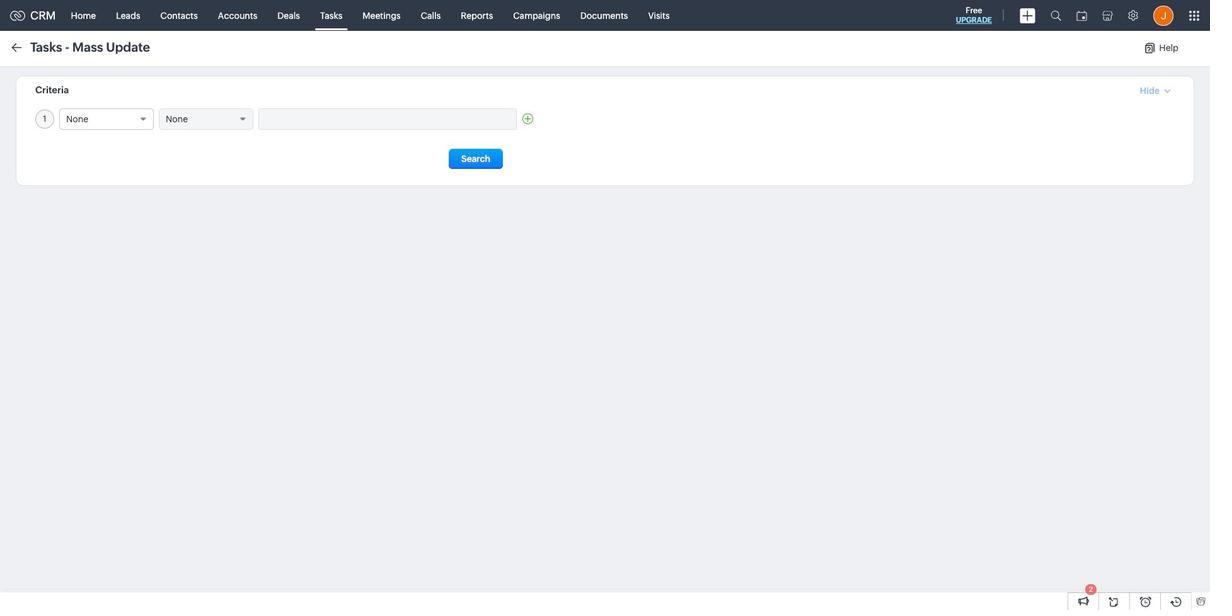 Task type: locate. For each thing, give the bounding box(es) containing it.
None text field
[[259, 109, 516, 129]]

profile image
[[1154, 5, 1174, 26]]

search image
[[1051, 10, 1061, 21]]

calendar image
[[1077, 10, 1087, 20]]



Task type: vqa. For each thing, say whether or not it's contained in the screenshot.
Signals 'Element'
no



Task type: describe. For each thing, give the bounding box(es) containing it.
profile element
[[1146, 0, 1181, 31]]

create menu image
[[1020, 8, 1036, 23]]

logo image
[[10, 10, 25, 20]]

search element
[[1043, 0, 1069, 31]]

create menu element
[[1012, 0, 1043, 31]]



